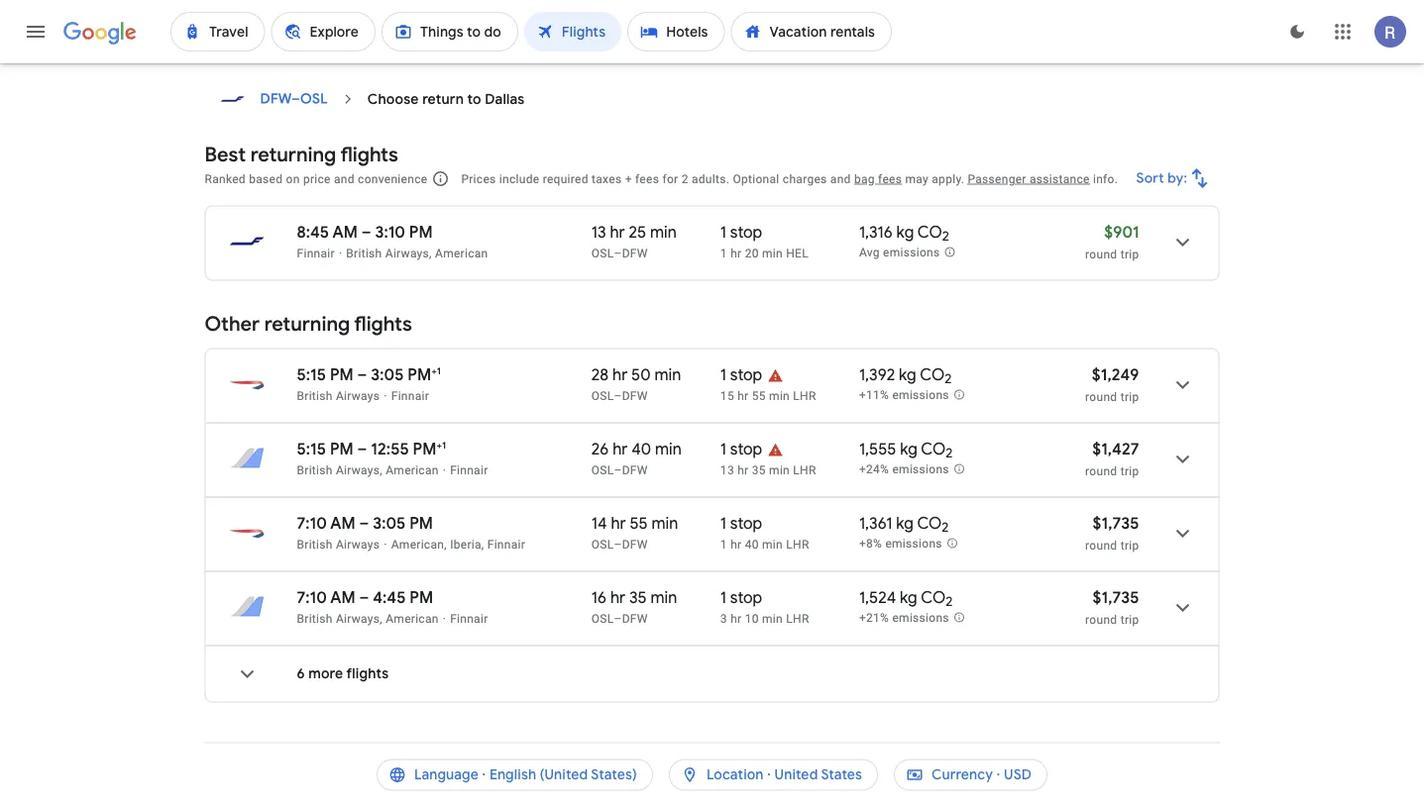 Task type: locate. For each thing, give the bounding box(es) containing it.
2 vertical spatial british airways, american
[[297, 612, 439, 626]]

7:10 for 7:10 am – 4:45 pm
[[297, 588, 327, 608]]

round for 1,555
[[1086, 464, 1118, 478]]

pm for 5:15 pm – 3:05 pm + 1
[[408, 365, 431, 385]]

0 vertical spatial british airways
[[297, 389, 380, 403]]

– left 12:55
[[357, 439, 367, 459]]

– down total duration 13 hr 25 min. element
[[614, 246, 622, 260]]

flights up convenience on the left top of the page
[[340, 142, 398, 167]]

+ inside 5:15 pm – 12:55 pm + 1
[[437, 439, 442, 452]]

hr inside 14 hr 55 min osl – dfw
[[611, 514, 626, 534]]

5 trip from the top
[[1121, 613, 1140, 627]]

am for 3:05 pm
[[330, 514, 356, 534]]

0 vertical spatial 55
[[752, 389, 766, 403]]

flights up 5:15 pm – 3:05 pm + 1
[[354, 312, 412, 337]]

hr for 26 hr 40 min osl – dfw
[[613, 439, 628, 459]]

bag
[[854, 172, 875, 186]]

hr inside 16 hr 35 min osl – dfw
[[611, 588, 626, 608]]

1 stop flight. element up 13 hr 35 min lhr
[[721, 439, 763, 462]]

dfw for 14
[[622, 538, 648, 552]]

35
[[752, 463, 766, 477], [629, 588, 647, 608]]

kg inside '1,361 kg co 2'
[[896, 514, 914, 534]]

trip for 1,316
[[1121, 247, 1140, 261]]

osl inside "26 hr 40 min osl – dfw"
[[592, 463, 614, 477]]

co
[[918, 222, 943, 242], [920, 365, 945, 385], [921, 439, 946, 459], [917, 514, 942, 534], [921, 588, 946, 608]]

2 inside 1,524 kg co 2
[[946, 594, 953, 611]]

7:10 down departure time: 5:15 pm. text box
[[297, 514, 327, 534]]

hr inside 1 stop 1 hr 20 min hel
[[731, 246, 742, 260]]

min for 15 hr 55 min lhr
[[769, 389, 790, 403]]

to
[[467, 90, 482, 108]]

1 vertical spatial 55
[[630, 514, 648, 534]]

 image down 8:45 am text field
[[339, 246, 342, 260]]

$1,735 round trip
[[1086, 514, 1140, 553], [1086, 588, 1140, 627]]

1735 us dollars text field down $1,427 round trip
[[1093, 514, 1140, 534]]

1
[[721, 222, 727, 242], [721, 246, 728, 260], [437, 365, 441, 377], [721, 365, 727, 385], [442, 439, 446, 452], [721, 439, 727, 459], [721, 514, 727, 534], [721, 538, 728, 552], [721, 588, 727, 608]]

airways, down leaves oslo airport at 7:10 am on saturday, february 10 and arrives at dallas/fort worth international airport at 4:45 pm on saturday, february 10. element
[[336, 612, 383, 626]]

16 hr 35 min osl – dfw
[[592, 588, 677, 626]]

– down total duration 14 hr 55 min. element
[[614, 538, 622, 552]]

40 right 26
[[632, 439, 652, 459]]

osl down 28
[[592, 389, 614, 403]]

american down arrival time: 12:55 pm on  sunday, february 11. "text box"
[[386, 463, 439, 477]]

min inside 1 stop 1 hr 40 min lhr
[[762, 538, 783, 552]]

hr for 13 hr 25 min osl – dfw
[[610, 222, 625, 242]]

+ right 12:55
[[437, 439, 442, 452]]

trip inside $1,249 round trip
[[1121, 390, 1140, 404]]

round inside $1,249 round trip
[[1086, 390, 1118, 404]]

taxes
[[592, 172, 622, 186]]

0 vertical spatial 13
[[592, 222, 606, 242]]

5:15 for 3:05
[[297, 365, 326, 385]]

dfw for 13
[[622, 246, 648, 260]]

bags
[[535, 6, 566, 24]]

fees left 'for'
[[635, 172, 659, 186]]

flight details. leaves oslo airport at 8:45 am on saturday, february 10 and arrives at dallas/fort worth international airport at 3:10 pm on saturday, february 10. image
[[1159, 219, 1207, 266]]

2 vertical spatial american
[[386, 612, 439, 626]]

0 vertical spatial returning
[[251, 142, 336, 167]]

airways, for 12:55
[[336, 463, 383, 477]]

on inside main content
[[286, 172, 300, 186]]

am left arrival time: 3:05 pm. text field
[[330, 514, 356, 534]]

0 vertical spatial 40
[[632, 439, 652, 459]]

trip down $1,427
[[1121, 464, 1140, 478]]

0 vertical spatial $1,735
[[1093, 514, 1140, 534]]

3 round from the top
[[1086, 464, 1118, 478]]

1 vertical spatial 7:10
[[297, 588, 327, 608]]

None search field
[[205, 0, 1220, 63]]

kg inside 1,524 kg co 2
[[900, 588, 918, 608]]

lhr left "+11%"
[[793, 389, 816, 403]]

currency
[[932, 767, 993, 785]]

dfw for 26
[[622, 463, 648, 477]]

0 vertical spatial 1 stop
[[721, 365, 763, 385]]

osl
[[300, 90, 328, 108], [592, 246, 614, 260], [592, 389, 614, 403], [592, 463, 614, 477], [592, 538, 614, 552], [592, 612, 614, 626]]

0 vertical spatial 35
[[752, 463, 766, 477]]

british airways down 5:15 pm text box
[[297, 389, 380, 403]]

1 horizontal spatial 35
[[752, 463, 766, 477]]

dfw inside 13 hr 25 min osl – dfw
[[622, 246, 648, 260]]

1 stop from the top
[[730, 222, 763, 242]]

1,316 kg co 2
[[859, 222, 950, 245]]

co inside the 1,392 kg co 2
[[920, 365, 945, 385]]

convenience
[[358, 172, 428, 186]]

1 vertical spatial american
[[386, 463, 439, 477]]

 image down american, iberia, finnair
[[443, 612, 446, 626]]

british airways, american
[[346, 246, 488, 260], [297, 463, 439, 477], [297, 612, 439, 626]]

13 inside 13 hr 25 min osl – dfw
[[592, 222, 606, 242]]

min for 16 hr 35 min osl – dfw
[[651, 588, 677, 608]]

leaves oslo airport at 8:45 am on saturday, february 10 and arrives at dallas/fort worth international airport at 3:10 pm on saturday, february 10. element
[[297, 222, 433, 242]]

2 $1,735 from the top
[[1093, 588, 1140, 608]]

round inside "$901 round trip"
[[1086, 247, 1118, 261]]

price
[[303, 172, 331, 186]]

min inside 13 hr 25 min osl – dfw
[[650, 222, 677, 242]]

1 vertical spatial 13
[[721, 463, 735, 477]]

+ inside 5:15 pm – 3:05 pm + 1
[[431, 365, 437, 377]]

min right 10 at the bottom right of the page
[[762, 612, 783, 626]]

kg up +21% emissions
[[900, 588, 918, 608]]

2 vertical spatial am
[[330, 588, 356, 608]]

2 up +8% emissions
[[942, 520, 949, 537]]

1 5:15 from the top
[[297, 365, 326, 385]]

2
[[302, 6, 310, 24], [462, 6, 470, 24], [682, 172, 689, 186], [943, 228, 950, 245], [945, 371, 952, 388], [946, 445, 953, 462], [942, 520, 949, 537], [946, 594, 953, 611]]

pm for 7:10 am – 3:05 pm
[[410, 514, 433, 534]]

0 vertical spatial 3:05
[[371, 365, 404, 385]]

on left bags
[[515, 6, 531, 24]]

stop for 13 hr 25 min
[[730, 222, 763, 242]]

finnair
[[297, 246, 335, 260], [391, 389, 429, 403], [450, 463, 488, 477], [487, 538, 526, 552], [450, 612, 488, 626]]

0 horizontal spatial 55
[[630, 514, 648, 534]]

dallas
[[485, 90, 525, 108]]

layover (1 of 1) is a 15 hr 55 min overnight layover at heathrow airport in london. element
[[721, 388, 849, 404]]

osl down 26
[[592, 463, 614, 477]]

 image
[[443, 463, 446, 477]]

1 vertical spatial british airways, american
[[297, 463, 439, 477]]

flight details. leaves oslo airport at 5:15 pm on saturday, february 10 and arrives at dallas/fort worth international airport at 12:55 pm on sunday, february 11. image
[[1159, 436, 1207, 483]]

co up +11% emissions at right
[[920, 365, 945, 385]]

lhr up '1 stop 3 hr 10 min lhr'
[[786, 538, 810, 552]]

none search field containing all filters (3)
[[205, 0, 1220, 63]]

united
[[775, 767, 818, 785]]

osl for 26
[[592, 463, 614, 477]]

co up avg emissions
[[918, 222, 943, 242]]

dfw down total duration 26 hr 40 min. "element" in the bottom of the page
[[622, 463, 648, 477]]

dfw inside 16 hr 35 min osl – dfw
[[622, 612, 648, 626]]

2 inside 1,555 kg co 2
[[946, 445, 953, 462]]

round left flight details. leaves oslo airport at 7:10 am on saturday, february 10 and arrives at dallas/fort worth international airport at 3:05 pm on saturday, february 10. icon
[[1086, 539, 1118, 553]]

american for 5:15 pm – 12:55 pm + 1
[[386, 463, 439, 477]]

2 inside '1,316 kg co 2'
[[943, 228, 950, 245]]

35 right the 16
[[629, 588, 647, 608]]

55 right '15'
[[752, 389, 766, 403]]

co inside 1,555 kg co 2
[[921, 439, 946, 459]]

stop inside 1 stop 1 hr 20 min hel
[[730, 222, 763, 242]]

0 vertical spatial am
[[333, 222, 358, 242]]

$1,735 down $1,427 round trip
[[1093, 514, 1140, 534]]

osl inside 13 hr 25 min osl – dfw
[[592, 246, 614, 260]]

american
[[435, 246, 488, 260], [386, 463, 439, 477], [386, 612, 439, 626]]

stop inside 1 stop 1 hr 40 min lhr
[[730, 514, 763, 534]]

optional
[[733, 172, 780, 186]]

states)
[[591, 767, 637, 785]]

5:15 pm – 3:05 pm + 1
[[297, 365, 441, 385]]

other
[[205, 312, 260, 337]]

1 horizontal spatial on
[[515, 6, 531, 24]]

2 stops or fewer button
[[291, 0, 442, 31]]

airways down the leaves oslo airport at 7:10 am on saturday, february 10 and arrives at dallas/fort worth international airport at 3:05 pm on saturday, february 10. element
[[336, 538, 380, 552]]

british airways for pm
[[297, 389, 380, 403]]

kg inside the 1,392 kg co 2
[[899, 365, 917, 385]]

learn more about ranking image
[[432, 170, 449, 188]]

2 round from the top
[[1086, 390, 1118, 404]]

osl for 14
[[592, 538, 614, 552]]

emissions for 1,392
[[893, 389, 950, 403]]

english (united states)
[[490, 767, 637, 785]]

1 vertical spatial 1735 us dollars text field
[[1093, 588, 1140, 608]]

1 fees from the left
[[635, 172, 659, 186]]

british down departure time: 7:10 am. text box
[[297, 538, 333, 552]]

50
[[632, 365, 651, 385]]

4 1 stop flight. element from the top
[[721, 514, 763, 537]]

pm down other returning flights
[[330, 365, 354, 385]]

2 5:15 from the top
[[297, 439, 326, 459]]

on inside popup button
[[515, 6, 531, 24]]

$1,735 left flight details. leaves oslo airport at 7:10 am on saturday, february 10 and arrives at dallas/fort worth international airport at 4:45 pm on saturday, february 10. "icon"
[[1093, 588, 1140, 608]]

4 round from the top
[[1086, 539, 1118, 553]]

1 vertical spatial +
[[431, 365, 437, 377]]

Departure time: 5:15 PM. text field
[[297, 365, 354, 385]]

pm right 12:55
[[413, 439, 437, 459]]

2 vertical spatial flights
[[346, 666, 389, 684]]

3:05 for 7:10 am
[[373, 514, 406, 534]]

2 trip from the top
[[1121, 390, 1140, 404]]

3 stop from the top
[[730, 439, 763, 459]]

min right 20 at the right
[[762, 246, 783, 260]]

5:15
[[297, 365, 326, 385], [297, 439, 326, 459]]

1 up 3
[[721, 588, 727, 608]]

kg up avg emissions
[[897, 222, 914, 242]]

– up best returning flights
[[292, 90, 300, 108]]

3 trip from the top
[[1121, 464, 1140, 478]]

dfw down 50
[[622, 389, 648, 403]]

0 vertical spatial on
[[515, 6, 531, 24]]

13
[[592, 222, 606, 242], [721, 463, 735, 477]]

1 airways from the top
[[336, 389, 380, 403]]

0 horizontal spatial  image
[[339, 246, 342, 260]]

0 vertical spatial flights
[[340, 142, 398, 167]]

10
[[745, 612, 759, 626]]

min for 14 hr 55 min osl – dfw
[[652, 514, 678, 534]]

co up +8% emissions
[[917, 514, 942, 534]]

1 vertical spatial flights
[[354, 312, 412, 337]]

$1,735
[[1093, 514, 1140, 534], [1093, 588, 1140, 608]]

british for 7:10 am – 4:45 pm
[[297, 612, 333, 626]]

7:10 for 7:10 am – 3:05 pm
[[297, 514, 327, 534]]

1249 US dollars text field
[[1092, 365, 1140, 385]]

55 for 15
[[752, 389, 766, 403]]

– inside 16 hr 35 min osl – dfw
[[614, 612, 622, 626]]

co inside '1,316 kg co 2'
[[918, 222, 943, 242]]

dfw inside the 28 hr 50 min osl – dfw
[[622, 389, 648, 403]]

all
[[242, 6, 259, 24]]

5 1 stop flight. element from the top
[[721, 588, 763, 611]]

min inside "element"
[[769, 463, 790, 477]]

2 up +21% emissions
[[946, 594, 953, 611]]

osl inside the 28 hr 50 min osl – dfw
[[592, 389, 614, 403]]

round
[[1086, 247, 1118, 261], [1086, 390, 1118, 404], [1086, 464, 1118, 478], [1086, 539, 1118, 553], [1086, 613, 1118, 627]]

lhr inside layover (1 of 1) is a 15 hr 55 min overnight layover at heathrow airport in london. element
[[793, 389, 816, 403]]

min up '1 stop 3 hr 10 min lhr'
[[762, 538, 783, 552]]

0 vertical spatial airways
[[336, 389, 380, 403]]

dfw up best returning flights
[[260, 90, 292, 108]]

1 right 12:55
[[442, 439, 446, 452]]

flight details. leaves oslo airport at 7:10 am on saturday, february 10 and arrives at dallas/fort worth international airport at 4:45 pm on saturday, february 10. image
[[1159, 584, 1207, 632]]

2 airways from the top
[[336, 538, 380, 552]]

1 stop flight. element up 10 at the bottom right of the page
[[721, 588, 763, 611]]

1 vertical spatial airways
[[336, 538, 380, 552]]

leaves oslo airport at 5:15 pm on saturday, february 10 and arrives at dallas/fort worth international airport at 12:55 pm on sunday, february 11. element
[[297, 439, 446, 459]]

round down $901 text box
[[1086, 247, 1118, 261]]

$1,249
[[1092, 365, 1140, 385]]

1 horizontal spatial and
[[831, 172, 851, 186]]

hr right 26
[[613, 439, 628, 459]]

pm up arrival time: 12:55 pm on  sunday, february 11. "text box"
[[408, 365, 431, 385]]

13 inside layover (1 of 1) is a 13 hr 35 min overnight layover at heathrow airport in london. "element"
[[721, 463, 735, 477]]

1 7:10 from the top
[[297, 514, 327, 534]]

hr for 28 hr 50 min osl – dfw
[[613, 365, 628, 385]]

british down 5:15 pm text box
[[297, 389, 333, 403]]

airways
[[336, 389, 380, 403], [336, 538, 380, 552]]

20
[[745, 246, 759, 260]]

round inside $1,427 round trip
[[1086, 464, 1118, 478]]

1 british airways from the top
[[297, 389, 380, 403]]

dfw for 16
[[622, 612, 648, 626]]

british
[[346, 246, 382, 260], [297, 389, 333, 403], [297, 463, 333, 477], [297, 538, 333, 552], [297, 612, 333, 626]]

1 1735 us dollars text field from the top
[[1093, 514, 1140, 534]]

0 horizontal spatial fees
[[635, 172, 659, 186]]

2 1735 us dollars text field from the top
[[1093, 588, 1140, 608]]

fees
[[635, 172, 659, 186], [878, 172, 902, 186]]

min inside the 28 hr 50 min osl – dfw
[[655, 365, 681, 385]]

1 horizontal spatial 55
[[752, 389, 766, 403]]

main menu image
[[24, 20, 48, 44]]

12:55
[[371, 439, 409, 459]]

hr for 16 hr 35 min osl – dfw
[[611, 588, 626, 608]]

hr inside 1 stop 1 hr 40 min lhr
[[731, 538, 742, 552]]

3:05 up american,
[[373, 514, 406, 534]]

more
[[309, 666, 343, 684]]

0 vertical spatial  image
[[339, 246, 342, 260]]

1735 US dollars text field
[[1093, 514, 1140, 534], [1093, 588, 1140, 608]]

1 vertical spatial $1,735
[[1093, 588, 1140, 608]]

british down 7:10 am text field
[[297, 612, 333, 626]]

2 right 'for'
[[682, 172, 689, 186]]

2 1 stop from the top
[[721, 439, 763, 459]]

british down departure time: 5:15 pm. text box
[[297, 463, 333, 477]]

1 vertical spatial  image
[[443, 612, 446, 626]]

kg for 1,392
[[899, 365, 917, 385]]

osl inside 14 hr 55 min osl – dfw
[[592, 538, 614, 552]]

kg inside '1,316 kg co 2'
[[897, 222, 914, 242]]

min right 50
[[655, 365, 681, 385]]

returning up 5:15 pm text box
[[264, 312, 350, 337]]

british airways, american for 4:45
[[297, 612, 439, 626]]

0 horizontal spatial on
[[286, 172, 300, 186]]

hr inside the 28 hr 50 min osl – dfw
[[613, 365, 628, 385]]

stop for 16 hr 35 min
[[730, 588, 763, 608]]

british airways for am
[[297, 538, 380, 552]]

55 inside layover (1 of 1) is a 15 hr 55 min overnight layover at heathrow airport in london. element
[[752, 389, 766, 403]]

1 vertical spatial british airways
[[297, 538, 380, 552]]

pm up american,
[[410, 514, 433, 534]]

0 vertical spatial $1,735 round trip
[[1086, 514, 1140, 553]]

Arrival time: 4:45 PM. text field
[[373, 588, 433, 608]]

4 trip from the top
[[1121, 539, 1140, 553]]

co inside '1,361 kg co 2'
[[917, 514, 942, 534]]

1 left 20 at the right
[[721, 246, 728, 260]]

co for 1,555
[[921, 439, 946, 459]]

trip down 1249 us dollars text field
[[1121, 390, 1140, 404]]

2 inside popup button
[[462, 6, 470, 24]]

26
[[592, 439, 609, 459]]

1 inside 5:15 pm – 3:05 pm + 1
[[437, 365, 441, 377]]

best
[[205, 142, 246, 167]]

trip inside "$901 round trip"
[[1121, 247, 1140, 261]]

stop for 14 hr 55 min
[[730, 514, 763, 534]]

35 inside 16 hr 35 min osl – dfw
[[629, 588, 647, 608]]

ranked based on price and convenience
[[205, 172, 428, 186]]

2 british airways from the top
[[297, 538, 380, 552]]

min inside "26 hr 40 min osl – dfw"
[[655, 439, 682, 459]]

 image for 3:10 pm
[[339, 246, 342, 260]]

american down the 4:45 pm text field
[[386, 612, 439, 626]]

0 horizontal spatial 35
[[629, 588, 647, 608]]

trip down $901 text box
[[1121, 247, 1140, 261]]

british airways, american down 5:15 pm – 12:55 pm + 1
[[297, 463, 439, 477]]

american for 7:10 am – 4:45 pm
[[386, 612, 439, 626]]

total duration 13 hr 25 min. element
[[592, 222, 721, 245]]

– down total duration 28 hr 50 min. element
[[614, 389, 622, 403]]

0 vertical spatial 1735 us dollars text field
[[1093, 514, 1140, 534]]

2 7:10 from the top
[[297, 588, 327, 608]]

1 vertical spatial 35
[[629, 588, 647, 608]]

5:15 pm – 12:55 pm + 1
[[297, 439, 446, 459]]

british for 5:15 pm – 3:05 pm + 1
[[297, 389, 333, 403]]

flights for other returning flights
[[354, 312, 412, 337]]

emissions down 1,524 kg co 2
[[893, 612, 950, 626]]

1 vertical spatial on
[[286, 172, 300, 186]]

55
[[752, 389, 766, 403], [630, 514, 648, 534]]

0 vertical spatial 5:15
[[297, 365, 326, 385]]

stop up '15'
[[730, 365, 763, 385]]

hr for 13 hr 35 min lhr
[[738, 463, 749, 477]]

american,
[[391, 538, 447, 552]]

min inside 16 hr 35 min osl – dfw
[[651, 588, 677, 608]]

for
[[663, 172, 678, 186]]

5 stop from the top
[[730, 588, 763, 608]]

+
[[625, 172, 632, 186], [431, 365, 437, 377], [437, 439, 442, 452]]

– down total duration 16 hr 35 min. element
[[614, 612, 622, 626]]

min up 1 stop 1 hr 40 min lhr
[[769, 463, 790, 477]]

$1,427 round trip
[[1086, 439, 1140, 478]]

total duration 16 hr 35 min. element
[[592, 588, 721, 611]]

choose
[[368, 90, 419, 108]]

finnair down iberia,
[[450, 612, 488, 626]]

kg up +24% emissions
[[900, 439, 918, 459]]

hr inside "element"
[[738, 463, 749, 477]]

16
[[592, 588, 607, 608]]

1,555 kg co 2
[[859, 439, 953, 462]]

– inside 14 hr 55 min osl – dfw
[[614, 538, 622, 552]]

35 inside "element"
[[752, 463, 766, 477]]

sort
[[1137, 170, 1165, 187]]

main content containing best returning flights
[[205, 79, 1220, 719]]

1 stop 1 hr 40 min lhr
[[721, 514, 810, 552]]

55 right 14
[[630, 514, 648, 534]]

55 inside 14 hr 55 min osl – dfw
[[630, 514, 648, 534]]

pm for 5:15 pm – 12:55 pm + 1
[[413, 439, 437, 459]]

stop up layover (1 of 1) is a 1 hr 40 min layover at heathrow airport in london. element
[[730, 514, 763, 534]]

 image
[[339, 246, 342, 260], [443, 612, 446, 626]]

dfw inside "26 hr 40 min osl – dfw"
[[622, 463, 648, 477]]

13 hr 25 min osl – dfw
[[592, 222, 677, 260]]

1 stop flight. element
[[721, 222, 763, 245], [721, 365, 763, 388], [721, 439, 763, 462], [721, 514, 763, 537], [721, 588, 763, 611]]

1 round from the top
[[1086, 247, 1118, 261]]

trip for 1,555
[[1121, 464, 1140, 478]]

min right the 16
[[651, 588, 677, 608]]

0 horizontal spatial 13
[[592, 222, 606, 242]]

1 vertical spatial $1,735 round trip
[[1086, 588, 1140, 627]]

40
[[632, 439, 652, 459], [745, 538, 759, 552]]

co for 1,524
[[921, 588, 946, 608]]

1 vertical spatial am
[[330, 514, 356, 534]]

min inside 14 hr 55 min osl – dfw
[[652, 514, 678, 534]]

8:45
[[297, 222, 329, 242]]

40 inside "26 hr 40 min osl – dfw"
[[632, 439, 652, 459]]

returning up ranked based on price and convenience
[[251, 142, 336, 167]]

1 stop
[[721, 365, 763, 385], [721, 439, 763, 459]]

2 $1,735 round trip from the top
[[1086, 588, 1140, 627]]

finnair down 8:45
[[297, 246, 335, 260]]

min for 13 hr 25 min osl – dfw
[[650, 222, 677, 242]]

returning for best
[[251, 142, 336, 167]]

0 vertical spatial airways,
[[385, 246, 432, 260]]

0 vertical spatial american
[[435, 246, 488, 260]]

0 horizontal spatial 40
[[632, 439, 652, 459]]

co inside 1,524 kg co 2
[[921, 588, 946, 608]]

emissions down 1,555 kg co 2
[[893, 463, 950, 477]]

emissions
[[816, 6, 881, 24]]

1 up arrival time: 12:55 pm on  sunday, february 11. "text box"
[[437, 365, 441, 377]]

1 stop 3 hr 10 min lhr
[[721, 588, 810, 626]]

trip inside $1,427 round trip
[[1121, 464, 1140, 478]]

$1,735 round trip for 1,524
[[1086, 588, 1140, 627]]

7:10 down departure time: 7:10 am. text box
[[297, 588, 327, 608]]

include
[[499, 172, 540, 186]]

flight details. leaves oslo airport at 5:15 pm on saturday, february 10 and arrives at dallas/fort worth international airport at 3:05 pm on sunday, february 11. image
[[1159, 361, 1207, 409]]

on left price
[[286, 172, 300, 186]]

1 vertical spatial returning
[[264, 312, 350, 337]]

1 vertical spatial 1 stop
[[721, 439, 763, 459]]

dfw inside 14 hr 55 min osl – dfw
[[622, 538, 648, 552]]

1 horizontal spatial 40
[[745, 538, 759, 552]]

2 right filters
[[302, 6, 310, 24]]

british airways, american down arrival time: 3:10 pm. text box
[[346, 246, 488, 260]]

hr left 20 at the right
[[731, 246, 742, 260]]

apply.
[[932, 172, 965, 186]]

kg for 1,524
[[900, 588, 918, 608]]

1 $1,735 from the top
[[1093, 514, 1140, 534]]

+ for 28
[[431, 365, 437, 377]]

stop inside '1 stop 3 hr 10 min lhr'
[[730, 588, 763, 608]]

kg inside 1,555 kg co 2
[[900, 439, 918, 459]]

55 for 14
[[630, 514, 648, 534]]

osl inside 16 hr 35 min osl – dfw
[[592, 612, 614, 626]]

6 more flights image
[[224, 651, 271, 698]]

airways for 5:15 pm
[[336, 389, 380, 403]]

osl down the 16
[[592, 612, 614, 626]]

$1,735 round trip left flight details. leaves oslo airport at 7:10 am on saturday, february 10 and arrives at dallas/fort worth international airport at 3:05 pm on saturday, february 10. icon
[[1086, 514, 1140, 553]]

min right 26
[[655, 439, 682, 459]]

0 vertical spatial 7:10
[[297, 514, 327, 534]]

trip
[[1121, 247, 1140, 261], [1121, 390, 1140, 404], [1121, 464, 1140, 478], [1121, 539, 1140, 553], [1121, 613, 1140, 627]]

1 vertical spatial 5:15
[[297, 439, 326, 459]]

flights
[[340, 142, 398, 167], [354, 312, 412, 337], [346, 666, 389, 684]]

5:15 down other returning flights
[[297, 365, 326, 385]]

1 1 stop from the top
[[721, 365, 763, 385]]

british airways, american for 12:55
[[297, 463, 439, 477]]

change appearance image
[[1274, 8, 1321, 56]]

dfw down total duration 16 hr 35 min. element
[[622, 612, 648, 626]]

(3)
[[304, 6, 321, 24]]

emissions
[[883, 246, 940, 260], [893, 389, 950, 403], [893, 463, 950, 477], [886, 538, 943, 551], [893, 612, 950, 626]]

1 vertical spatial 3:05
[[373, 514, 406, 534]]

1 $1,735 round trip from the top
[[1086, 514, 1140, 553]]

min
[[650, 222, 677, 242], [762, 246, 783, 260], [655, 365, 681, 385], [769, 389, 790, 403], [655, 439, 682, 459], [769, 463, 790, 477], [652, 514, 678, 534], [762, 538, 783, 552], [651, 588, 677, 608], [762, 612, 783, 626]]

2 up +24% emissions
[[946, 445, 953, 462]]

2 vertical spatial airways,
[[336, 612, 383, 626]]

emissions for 1,524
[[893, 612, 950, 626]]

5 round from the top
[[1086, 613, 1118, 627]]

1 vertical spatial 40
[[745, 538, 759, 552]]

stop up 10 at the bottom right of the page
[[730, 588, 763, 608]]

osl down total duration 13 hr 25 min. element
[[592, 246, 614, 260]]

1 horizontal spatial fees
[[878, 172, 902, 186]]

1 down adults.
[[721, 222, 727, 242]]

states
[[821, 767, 863, 785]]

may
[[906, 172, 929, 186]]

1 vertical spatial airways,
[[336, 463, 383, 477]]

2 vertical spatial +
[[437, 439, 442, 452]]

kg
[[897, 222, 914, 242], [899, 365, 917, 385], [900, 439, 918, 459], [896, 514, 914, 534], [900, 588, 918, 608]]

am right 8:45
[[333, 222, 358, 242]]

1 trip from the top
[[1121, 247, 1140, 261]]

lhr left the +24%
[[793, 463, 816, 477]]

hr inside "26 hr 40 min osl – dfw"
[[613, 439, 628, 459]]

hr inside 13 hr 25 min osl – dfw
[[610, 222, 625, 242]]

main content
[[205, 79, 1220, 719]]

0 horizontal spatial and
[[334, 172, 355, 186]]

 image for 4:45 pm
[[443, 612, 446, 626]]

3:05
[[371, 365, 404, 385], [373, 514, 406, 534]]

1 1 stop flight. element from the top
[[721, 222, 763, 245]]

dfw – osl
[[260, 90, 328, 108]]

lhr
[[793, 389, 816, 403], [793, 463, 816, 477], [786, 538, 810, 552], [786, 612, 810, 626]]

14 hr 55 min osl – dfw
[[592, 514, 678, 552]]

1 horizontal spatial 13
[[721, 463, 735, 477]]

total duration 14 hr 55 min. element
[[592, 514, 721, 537]]

1 horizontal spatial  image
[[443, 612, 446, 626]]

1 stop flight. element for 16 hr 35 min
[[721, 588, 763, 611]]

carry-
[[473, 6, 515, 24]]

4 stop from the top
[[730, 514, 763, 534]]



Task type: describe. For each thing, give the bounding box(es) containing it.
osl up best returning flights
[[300, 90, 328, 108]]

co for 1,392
[[920, 365, 945, 385]]

american, iberia, finnair
[[391, 538, 526, 552]]

3 1 stop flight. element from the top
[[721, 439, 763, 462]]

sort by: button
[[1129, 155, 1220, 202]]

6
[[297, 666, 305, 684]]

– inside 13 hr 25 min osl – dfw
[[614, 246, 622, 260]]

united states
[[775, 767, 863, 785]]

1,361 kg co 2
[[859, 514, 949, 537]]

min inside '1 stop 3 hr 10 min lhr'
[[762, 612, 783, 626]]

+21%
[[859, 612, 889, 626]]

7:10 am – 4:45 pm
[[297, 588, 433, 608]]

airways, for 4:45
[[336, 612, 383, 626]]

flight details. leaves oslo airport at 7:10 am on saturday, february 10 and arrives at dallas/fort worth international airport at 3:05 pm on saturday, february 10. image
[[1159, 510, 1207, 558]]

1 up layover (1 of 1) is a 1 hr 40 min layover at heathrow airport in london. element
[[721, 514, 727, 534]]

Arrival time: 12:55 PM on  Sunday, February 11. text field
[[371, 439, 446, 459]]

total duration 28 hr 50 min. element
[[592, 365, 721, 388]]

Departure time: 7:10 AM. text field
[[297, 588, 356, 608]]

airways for 7:10 am
[[336, 538, 380, 552]]

sort by:
[[1137, 170, 1188, 187]]

pm for 7:10 am – 4:45 pm
[[410, 588, 433, 608]]

lhr inside '1 stop 3 hr 10 min lhr'
[[786, 612, 810, 626]]

1 and from the left
[[334, 172, 355, 186]]

hel
[[786, 246, 809, 260]]

min for 28 hr 50 min osl – dfw
[[655, 365, 681, 385]]

co for 1,316
[[918, 222, 943, 242]]

5:15 for 12:55
[[297, 439, 326, 459]]

min for 26 hr 40 min osl – dfw
[[655, 439, 682, 459]]

total duration 26 hr 40 min. element
[[592, 439, 721, 462]]

round for 1,316
[[1086, 247, 1118, 261]]

(united
[[540, 767, 588, 785]]

+11% emissions
[[859, 389, 950, 403]]

british for 7:10 am – 3:05 pm
[[297, 538, 333, 552]]

+24% emissions
[[859, 463, 950, 477]]

1 stop 1 hr 20 min hel
[[721, 222, 809, 260]]

british down leaves oslo airport at 8:45 am on saturday, february 10 and arrives at dallas/fort worth international airport at 3:10 pm on saturday, february 10. "element"
[[346, 246, 382, 260]]

iberia,
[[450, 538, 484, 552]]

round for 1,361
[[1086, 539, 1118, 553]]

adults.
[[692, 172, 730, 186]]

emissions for 1,316
[[883, 246, 940, 260]]

28 hr 50 min osl – dfw
[[592, 365, 681, 403]]

choose return to dallas
[[368, 90, 525, 108]]

$901 round trip
[[1086, 222, 1140, 261]]

1,361
[[859, 514, 893, 534]]

avg
[[859, 246, 880, 260]]

1,524
[[859, 588, 896, 608]]

return
[[422, 90, 464, 108]]

15 hr 55 min lhr
[[721, 389, 816, 403]]

based
[[249, 172, 283, 186]]

usd
[[1004, 767, 1032, 785]]

passenger assistance button
[[968, 172, 1090, 186]]

1 stop flight. element for 13 hr 25 min
[[721, 222, 763, 245]]

$901
[[1105, 222, 1140, 242]]

hr inside '1 stop 3 hr 10 min lhr'
[[731, 612, 742, 626]]

35 for 13
[[752, 463, 766, 477]]

14
[[592, 514, 607, 534]]

3
[[721, 612, 728, 626]]

13 for 25
[[592, 222, 606, 242]]

0 vertical spatial +
[[625, 172, 632, 186]]

osl for 28
[[592, 389, 614, 403]]

round for 1,392
[[1086, 390, 1118, 404]]

13 for 35
[[721, 463, 735, 477]]

1 stop for 26 hr 40 min
[[721, 439, 763, 459]]

1 stop for 28 hr 50 min
[[721, 365, 763, 385]]

min inside 1 stop 1 hr 20 min hel
[[762, 246, 783, 260]]

layover (1 of 1) is a 1 hr 40 min layover at heathrow airport in london. element
[[721, 537, 849, 553]]

2 stops or fewer
[[302, 6, 408, 24]]

1 inside 5:15 pm – 12:55 pm + 1
[[442, 439, 446, 452]]

– left 3:10
[[362, 222, 371, 242]]

+ for 26
[[437, 439, 442, 452]]

$1,735 for 1,361
[[1093, 514, 1140, 534]]

2 inside '1,361 kg co 2'
[[942, 520, 949, 537]]

Arrival time: 3:10 PM. text field
[[375, 222, 433, 242]]

language
[[414, 767, 479, 785]]

pm left 12:55
[[330, 439, 354, 459]]

leaves oslo airport at 7:10 am on saturday, february 10 and arrives at dallas/fort worth international airport at 3:05 pm on saturday, february 10. element
[[297, 514, 433, 534]]

$1,735 round trip for 1,361
[[1086, 514, 1140, 553]]

or
[[353, 6, 367, 24]]

osl for 13
[[592, 246, 614, 260]]

– inside "26 hr 40 min osl – dfw"
[[614, 463, 622, 477]]

airlines
[[620, 6, 669, 24]]

28
[[592, 365, 609, 385]]

2 1 stop flight. element from the top
[[721, 365, 763, 388]]

– inside the 28 hr 50 min osl – dfw
[[614, 389, 622, 403]]

layover (1 of 1) is a 3 hr 10 min layover at heathrow airport in london. element
[[721, 611, 849, 627]]

8:45 am – 3:10 pm
[[297, 222, 433, 242]]

– right 5:15 pm text box
[[357, 365, 367, 385]]

layover (1 of 1) is a 1 hr 20 min layover at helsinki airport in helsinki. element
[[721, 245, 849, 261]]

finnair up iberia,
[[450, 463, 488, 477]]

Departure time: 5:15 PM. text field
[[297, 439, 354, 459]]

+8% emissions
[[859, 538, 943, 551]]

stops
[[313, 6, 350, 24]]

all filters (3)
[[242, 6, 321, 24]]

lhr inside layover (1 of 1) is a 13 hr 35 min overnight layover at heathrow airport in london. "element"
[[793, 463, 816, 477]]

26 hr 40 min osl – dfw
[[592, 439, 682, 477]]

1,555
[[859, 439, 897, 459]]

$1,427
[[1093, 439, 1140, 459]]

trip for 1,524
[[1121, 613, 1140, 627]]

emissions for 1,361
[[886, 538, 943, 551]]

Departure time: 7:10 AM. text field
[[297, 514, 356, 534]]

min for 13 hr 35 min lhr
[[769, 463, 790, 477]]

– right departure time: 7:10 am. text box
[[359, 514, 369, 534]]

best returning flights
[[205, 142, 398, 167]]

other returning flights
[[205, 312, 412, 337]]

on for based
[[286, 172, 300, 186]]

prices include required taxes + fees for 2 adults. optional charges and bag fees may apply. passenger assistance
[[461, 172, 1090, 186]]

leaves oslo airport at 5:15 pm on saturday, february 10 and arrives at dallas/fort worth international airport at 3:05 pm on sunday, february 11. element
[[297, 365, 441, 385]]

finnair right iberia,
[[487, 538, 526, 552]]

4:45
[[373, 588, 406, 608]]

airlines button
[[608, 0, 703, 31]]

6 more flights
[[297, 666, 389, 684]]

0 vertical spatial british airways, american
[[346, 246, 488, 260]]

1 stop flight. element for 14 hr 55 min
[[721, 514, 763, 537]]

1,524 kg co 2
[[859, 588, 953, 611]]

round for 1,524
[[1086, 613, 1118, 627]]

prices
[[461, 172, 496, 186]]

2 inside popup button
[[302, 6, 310, 24]]

Departure time: 8:45 AM. text field
[[297, 222, 358, 242]]

1 down total duration 14 hr 55 min. element
[[721, 538, 728, 552]]

british for 5:15 pm – 12:55 pm + 1
[[297, 463, 333, 477]]

2 fees from the left
[[878, 172, 902, 186]]

1,392
[[859, 365, 895, 385]]

1,392 kg co 2
[[859, 365, 952, 388]]

trip for 1,392
[[1121, 390, 1140, 404]]

Arrival time: 3:05 PM on  Sunday, February 11. text field
[[371, 365, 441, 385]]

1735 us dollars text field for 1,524
[[1093, 588, 1140, 608]]

returning for other
[[264, 312, 350, 337]]

avg emissions
[[859, 246, 940, 260]]

+8%
[[859, 538, 882, 551]]

flights for best returning flights
[[340, 142, 398, 167]]

osl for 16
[[592, 612, 614, 626]]

3:05 for 5:15 pm
[[371, 365, 404, 385]]

1735 us dollars text field for 1,361
[[1093, 514, 1140, 534]]

pm for 8:45 am – 3:10 pm
[[409, 222, 433, 242]]

emissions for 1,555
[[893, 463, 950, 477]]

1 up 13 hr 35 min lhr
[[721, 439, 727, 459]]

2 inside the 1,392 kg co 2
[[945, 371, 952, 388]]

required
[[543, 172, 589, 186]]

bag fees button
[[854, 172, 902, 186]]

40 inside 1 stop 1 hr 40 min lhr
[[745, 538, 759, 552]]

dfw for 28
[[622, 389, 648, 403]]

times
[[723, 6, 762, 24]]

lhr inside 1 stop 1 hr 40 min lhr
[[786, 538, 810, 552]]

co for 1,361
[[917, 514, 942, 534]]

assistance
[[1030, 172, 1090, 186]]

finnair down arrival time: 3:05 pm on  sunday, february 11. text box
[[391, 389, 429, 403]]

kg for 1,555
[[900, 439, 918, 459]]

fewer
[[370, 6, 408, 24]]

on for carry-
[[515, 6, 531, 24]]

ranked
[[205, 172, 246, 186]]

7:10 am – 3:05 pm
[[297, 514, 433, 534]]

1 inside '1 stop 3 hr 10 min lhr'
[[721, 588, 727, 608]]

$1,249 round trip
[[1086, 365, 1140, 404]]

3:10
[[375, 222, 405, 242]]

Arrival time: 3:05 PM. text field
[[373, 514, 433, 534]]

kg for 1,361
[[896, 514, 914, 534]]

kg for 1,316
[[897, 222, 914, 242]]

charges
[[783, 172, 827, 186]]

35 for 16
[[629, 588, 647, 608]]

hr for 15 hr 55 min lhr
[[738, 389, 749, 403]]

leaves oslo airport at 7:10 am on saturday, february 10 and arrives at dallas/fort worth international airport at 4:45 pm on saturday, february 10. element
[[297, 588, 433, 608]]

1 up '15'
[[721, 365, 727, 385]]

trip for 1,361
[[1121, 539, 1140, 553]]

times button
[[711, 0, 796, 31]]

2 stop from the top
[[730, 365, 763, 385]]

flights for 6 more flights
[[346, 666, 389, 684]]

– left "4:45"
[[359, 588, 369, 608]]

1427 US dollars text field
[[1093, 439, 1140, 459]]

all filters (3) button
[[205, 0, 337, 31]]

english
[[490, 767, 537, 785]]

layover (1 of 1) is a 13 hr 35 min overnight layover at heathrow airport in london. element
[[721, 462, 849, 478]]

2 and from the left
[[831, 172, 851, 186]]

hr for 14 hr 55 min osl – dfw
[[611, 514, 626, 534]]

$1,735 for 1,524
[[1093, 588, 1140, 608]]

25
[[629, 222, 646, 242]]

emissions button
[[804, 0, 914, 31]]

901 US dollars text field
[[1105, 222, 1140, 242]]

15
[[721, 389, 735, 403]]

2 carry-on bags
[[462, 6, 566, 24]]

am for 4:45 pm
[[330, 588, 356, 608]]

am for 3:10 pm
[[333, 222, 358, 242]]



Task type: vqa. For each thing, say whether or not it's contained in the screenshot.
"13 hr 25 min OSL – DFW"
yes



